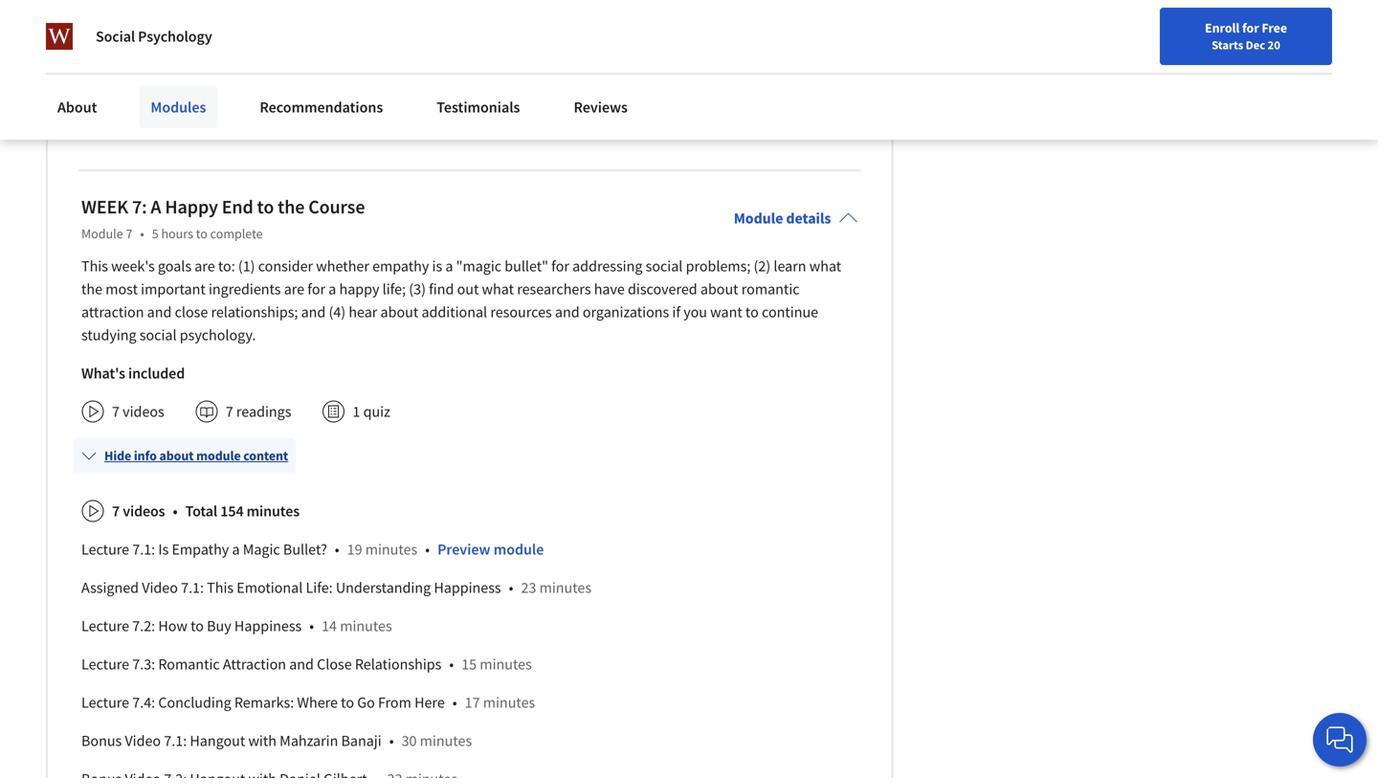 Task type: describe. For each thing, give the bounding box(es) containing it.
social
[[96, 27, 135, 46]]

studying
[[81, 326, 137, 345]]

minutes up 'magic'
[[247, 502, 300, 521]]

preview module link
[[438, 540, 544, 559]]

magic
[[243, 540, 280, 559]]

end
[[222, 195, 253, 219]]

life:
[[306, 578, 333, 598]]

1 vertical spatial a
[[329, 280, 336, 299]]

• left 19
[[335, 540, 339, 559]]

• inside week 7: a happy end to the course module 7 • 5 hours to complete
[[140, 225, 144, 242]]

have
[[594, 280, 625, 299]]

understanding
[[336, 578, 431, 598]]

where
[[297, 693, 338, 712]]

this inside this week's goals are to: (1) consider whether empathy is a "magic bullet" for addressing social problems; (2) learn what the most important ingredients are for a happy life; (3) find out what researchers have discovered about romantic attraction and close relationships; and (4) hear about additional resources and organizations if you want to continue studying social psychology.
[[81, 257, 108, 276]]

17
[[465, 693, 480, 712]]

info
[[134, 447, 157, 464]]

5
[[152, 225, 159, 242]]

empathy
[[372, 257, 429, 276]]

total
[[185, 502, 217, 521]]

• left total
[[173, 502, 178, 521]]

7 up hide info about module content
[[226, 402, 233, 421]]

1 quiz for 13 readings
[[360, 61, 398, 81]]

1 vertical spatial happiness
[[234, 617, 302, 636]]

minutes right 15
[[480, 655, 532, 674]]

video for assigned
[[142, 578, 178, 598]]

about
[[57, 98, 97, 117]]

module inside week 7: a happy end to the course module 7 • 5 hours to complete
[[81, 225, 123, 242]]

want
[[710, 303, 743, 322]]

close
[[175, 303, 208, 322]]

hide info about module content
[[104, 447, 288, 464]]

week's
[[111, 257, 155, 276]]

concluding
[[158, 693, 231, 712]]

social psychology
[[96, 27, 212, 46]]

30
[[402, 732, 417, 751]]

info about module content element for 13 readings
[[81, 90, 858, 144]]

videos for 13 readings
[[123, 61, 164, 81]]

lecture 7.3: romantic attraction and close relationships • 15 minutes
[[81, 655, 532, 674]]

what's for 13
[[81, 23, 125, 42]]

lecture for lecture 7.1: is empathy a magic bullet? • 19 minutes • preview module
[[81, 540, 129, 559]]

readings for 7 readings
[[236, 402, 291, 421]]

romantic
[[742, 280, 800, 299]]

15
[[462, 655, 477, 674]]

wesleyan university image
[[46, 23, 73, 50]]

1 for 7 readings
[[353, 402, 360, 421]]

1 vertical spatial about
[[381, 303, 419, 322]]

free
[[1262, 19, 1287, 36]]

goals
[[158, 257, 191, 276]]

review
[[502, 61, 545, 81]]

lecture 7.2: how to buy happiness • 14 minutes
[[81, 617, 392, 636]]

recommendations
[[260, 98, 383, 117]]

to right hours on the left top
[[196, 225, 208, 242]]

course
[[308, 195, 365, 219]]

and left (4)
[[301, 303, 326, 322]]

about inside hide info about module content dropdown button
[[159, 447, 194, 464]]

"magic
[[456, 257, 502, 276]]

videos for 7 readings
[[123, 402, 164, 421]]

1 for 13 readings
[[360, 61, 368, 81]]

0 horizontal spatial what
[[482, 280, 514, 299]]

enroll for free starts dec 20
[[1205, 19, 1287, 53]]

minutes right 23
[[540, 578, 592, 598]]

about link
[[46, 86, 109, 128]]

1 quiz for 7 readings
[[353, 402, 390, 421]]

bullet?
[[283, 540, 327, 559]]

bonus
[[81, 732, 122, 751]]

• left preview
[[425, 540, 430, 559]]

bullet"
[[505, 257, 548, 276]]

and down 'researchers'
[[555, 303, 580, 322]]

find
[[429, 280, 454, 299]]

0 vertical spatial social
[[646, 257, 683, 276]]

minutes right 17
[[483, 693, 535, 712]]

23
[[521, 578, 536, 598]]

0 horizontal spatial a
[[232, 540, 240, 559]]

ingredients
[[209, 280, 281, 299]]

7.3:
[[132, 655, 155, 674]]

buy
[[207, 617, 231, 636]]

consider
[[258, 257, 313, 276]]

enroll
[[1205, 19, 1240, 36]]

(3)
[[409, 280, 426, 299]]

go
[[357, 693, 375, 712]]

assigned
[[81, 578, 139, 598]]

what's included for 7
[[81, 364, 185, 383]]

important
[[141, 280, 206, 299]]

included for 13 readings
[[128, 23, 185, 42]]

(1)
[[238, 257, 255, 276]]

7 videos inside info about module content element
[[112, 502, 165, 521]]

7 inside week 7: a happy end to the course module 7 • 5 hours to complete
[[126, 225, 133, 242]]

week 7: a happy end to the course module 7 • 5 hours to complete
[[81, 195, 365, 242]]

testimonials link
[[425, 86, 532, 128]]

to inside this week's goals are to: (1) consider whether empathy is a "magic bullet" for addressing social problems; (2) learn what the most important ingredients are for a happy life; (3) find out what researchers have discovered about romantic attraction and close relationships; and (4) hear about additional resources and organizations if you want to continue studying social psychology.
[[746, 303, 759, 322]]

emotional
[[237, 578, 303, 598]]

lecture for lecture 7.2: how to buy happiness • 14 minutes
[[81, 617, 129, 636]]

attraction
[[81, 303, 144, 322]]

is
[[432, 257, 442, 276]]

minutes right 19
[[365, 540, 418, 559]]

and inside info about module content element
[[289, 655, 314, 674]]

module details
[[734, 209, 831, 228]]

1 horizontal spatial are
[[284, 280, 305, 299]]

relationships;
[[211, 303, 298, 322]]

details
[[786, 209, 831, 228]]

1 horizontal spatial happiness
[[434, 578, 501, 598]]

this week's goals are to: (1) consider whether empathy is a "magic bullet" for addressing social problems; (2) learn what the most important ingredients are for a happy life; (3) find out what researchers have discovered about romantic attraction and close relationships; and (4) hear about additional resources and organizations if you want to continue studying social psychology.
[[81, 257, 842, 345]]

starts
[[1212, 37, 1244, 53]]

• left 23
[[509, 578, 514, 598]]

(2)
[[754, 257, 771, 276]]

assigned video 7.1: this emotional life: understanding happiness • 23 minutes
[[81, 578, 592, 598]]

hours
[[161, 225, 193, 242]]

1 horizontal spatial for
[[552, 257, 569, 276]]

how
[[158, 617, 188, 636]]

1 vertical spatial module
[[494, 540, 544, 559]]

for inside enroll for free starts dec 20
[[1243, 19, 1259, 36]]

modules
[[151, 98, 206, 117]]

hangout
[[190, 732, 245, 751]]

researchers
[[517, 280, 591, 299]]

13
[[226, 61, 241, 81]]

bonus video 7.1: hangout with mahzarin banaji • 30 minutes
[[81, 732, 472, 751]]

0 vertical spatial 7.1:
[[132, 540, 155, 559]]

0 horizontal spatial are
[[195, 257, 215, 276]]

close
[[317, 655, 352, 674]]



Task type: vqa. For each thing, say whether or not it's contained in the screenshot.
ingredients
yes



Task type: locate. For each thing, give the bounding box(es) containing it.
discovered
[[628, 280, 698, 299]]

lecture 7.1: is empathy a magic bullet? • 19 minutes • preview module
[[81, 540, 544, 559]]

1 vertical spatial 7 videos
[[112, 402, 164, 421]]

lecture left 7.2:
[[81, 617, 129, 636]]

the left course
[[278, 195, 305, 219]]

empathy
[[172, 540, 229, 559]]

are
[[195, 257, 215, 276], [284, 280, 305, 299]]

video down 7.4:
[[125, 732, 161, 751]]

1 horizontal spatial the
[[278, 195, 305, 219]]

1 horizontal spatial module
[[494, 540, 544, 559]]

1 vertical spatial 1 quiz
[[353, 402, 390, 421]]

• left 14
[[309, 617, 314, 636]]

0 vertical spatial readings
[[244, 61, 299, 81]]

7 left 5
[[126, 225, 133, 242]]

videos up is
[[123, 502, 165, 521]]

0 vertical spatial what
[[810, 257, 842, 276]]

2 included from the top
[[128, 364, 185, 383]]

for up 'researchers'
[[552, 257, 569, 276]]

7 videos for 13
[[112, 61, 164, 81]]

relationships
[[355, 655, 442, 674]]

a
[[151, 195, 161, 219]]

and left the close
[[289, 655, 314, 674]]

what's for 7
[[81, 364, 125, 383]]

the inside week 7: a happy end to the course module 7 • 5 hours to complete
[[278, 195, 305, 219]]

info about module content element
[[81, 90, 858, 144], [74, 431, 858, 778]]

7.1: down empathy
[[181, 578, 204, 598]]

7 down social
[[112, 61, 120, 81]]

to right 'end'
[[257, 195, 274, 219]]

out
[[457, 280, 479, 299]]

7 videos
[[112, 61, 164, 81], [112, 402, 164, 421], [112, 502, 165, 521]]

1 7 videos from the top
[[112, 61, 164, 81]]

what's right the wesleyan university icon at the left top of page
[[81, 23, 125, 42]]

about right the info
[[159, 447, 194, 464]]

0 vertical spatial videos
[[123, 61, 164, 81]]

7.4:
[[132, 693, 155, 712]]

2 vertical spatial 7 videos
[[112, 502, 165, 521]]

what's included for 13
[[81, 23, 185, 42]]

7.1:
[[132, 540, 155, 559], [181, 578, 204, 598], [164, 732, 187, 751]]

1 vertical spatial quiz
[[363, 402, 390, 421]]

0 vertical spatial what's included
[[81, 23, 185, 42]]

preview
[[438, 540, 491, 559]]

2 7 videos from the top
[[112, 402, 164, 421]]

0 vertical spatial video
[[142, 578, 178, 598]]

banaji
[[341, 732, 382, 751]]

module up 23
[[494, 540, 544, 559]]

1 what's included from the top
[[81, 23, 185, 42]]

0 vertical spatial for
[[1243, 19, 1259, 36]]

0 vertical spatial what's
[[81, 23, 125, 42]]

4 lecture from the top
[[81, 693, 129, 712]]

7.1: left hangout
[[164, 732, 187, 751]]

what down "magic
[[482, 280, 514, 299]]

0 horizontal spatial the
[[81, 280, 102, 299]]

quiz for 13 readings
[[371, 61, 398, 81]]

0 horizontal spatial for
[[308, 280, 326, 299]]

0 horizontal spatial about
[[159, 447, 194, 464]]

1 horizontal spatial what
[[810, 257, 842, 276]]

about down problems;
[[701, 280, 739, 299]]

videos inside info about module content element
[[123, 502, 165, 521]]

14
[[322, 617, 337, 636]]

0 horizontal spatial social
[[140, 326, 177, 345]]

1 horizontal spatial about
[[381, 303, 419, 322]]

0 horizontal spatial module
[[81, 225, 123, 242]]

0 vertical spatial quiz
[[371, 61, 398, 81]]

videos up the info
[[123, 402, 164, 421]]

remarks:
[[234, 693, 294, 712]]

this inside info about module content element
[[207, 578, 234, 598]]

1 horizontal spatial this
[[207, 578, 234, 598]]

a
[[446, 257, 453, 276], [329, 280, 336, 299], [232, 540, 240, 559]]

is
[[158, 540, 169, 559]]

videos down social psychology
[[123, 61, 164, 81]]

lecture for lecture 7.4: concluding remarks: where to go from here • 17 minutes
[[81, 693, 129, 712]]

19
[[347, 540, 362, 559]]

7 videos for 7
[[112, 402, 164, 421]]

included up "modules"
[[128, 23, 185, 42]]

7.2:
[[132, 617, 155, 636]]

recommendations link
[[248, 86, 395, 128]]

1 vertical spatial info about module content element
[[74, 431, 858, 778]]

mahzarin
[[280, 732, 338, 751]]

2 vertical spatial 7.1:
[[164, 732, 187, 751]]

chat with us image
[[1325, 725, 1355, 755]]

7 videos up is
[[112, 502, 165, 521]]

2 vertical spatial a
[[232, 540, 240, 559]]

• left 5
[[140, 225, 144, 242]]

module
[[734, 209, 783, 228], [81, 225, 123, 242]]

2 horizontal spatial for
[[1243, 19, 1259, 36]]

romantic
[[158, 655, 220, 674]]

are left to: at top left
[[195, 257, 215, 276]]

7 readings
[[226, 402, 291, 421]]

1 horizontal spatial module
[[734, 209, 783, 228]]

20
[[1268, 37, 1281, 53]]

lecture left the 7.3:
[[81, 655, 129, 674]]

1 vertical spatial what's
[[81, 364, 125, 383]]

1 vertical spatial readings
[[236, 402, 291, 421]]

to right the want
[[746, 303, 759, 322]]

the inside this week's goals are to: (1) consider whether empathy is a "magic bullet" for addressing social problems; (2) learn what the most important ingredients are for a happy life; (3) find out what researchers have discovered about romantic attraction and close relationships; and (4) hear about additional resources and organizations if you want to continue studying social psychology.
[[81, 280, 102, 299]]

happiness down emotional
[[234, 617, 302, 636]]

minutes right 14
[[340, 617, 392, 636]]

happiness
[[434, 578, 501, 598], [234, 617, 302, 636]]

attraction
[[223, 655, 286, 674]]

• total 154 minutes
[[173, 502, 300, 521]]

1 vertical spatial video
[[125, 732, 161, 751]]

included
[[128, 23, 185, 42], [128, 364, 185, 383]]

0 horizontal spatial module
[[196, 447, 241, 464]]

show notifications image
[[1156, 24, 1179, 47]]

what's down studying
[[81, 364, 125, 383]]

1 lecture from the top
[[81, 540, 129, 559]]

from
[[378, 693, 411, 712]]

lecture for lecture 7.3: romantic attraction and close relationships • 15 minutes
[[81, 655, 129, 674]]

addressing
[[573, 257, 643, 276]]

0 vertical spatial info about module content element
[[81, 90, 858, 144]]

1 included from the top
[[128, 23, 185, 42]]

organizations
[[583, 303, 669, 322]]

module down week
[[81, 225, 123, 242]]

included down studying
[[128, 364, 185, 383]]

this up most
[[81, 257, 108, 276]]

readings
[[244, 61, 299, 81], [236, 402, 291, 421]]

social down close
[[140, 326, 177, 345]]

7.1: left is
[[132, 540, 155, 559]]

1 vertical spatial 7.1:
[[181, 578, 204, 598]]

for down whether
[[308, 280, 326, 299]]

• left "30"
[[389, 732, 394, 751]]

module inside dropdown button
[[196, 447, 241, 464]]

7 inside info about module content element
[[112, 502, 120, 521]]

video down is
[[142, 578, 178, 598]]

included for 7 readings
[[128, 364, 185, 383]]

0 vertical spatial the
[[278, 195, 305, 219]]

additional
[[422, 303, 487, 322]]

to left the go
[[341, 693, 354, 712]]

•
[[140, 225, 144, 242], [173, 502, 178, 521], [335, 540, 339, 559], [425, 540, 430, 559], [509, 578, 514, 598], [309, 617, 314, 636], [449, 655, 454, 674], [453, 693, 457, 712], [389, 732, 394, 751]]

what
[[810, 257, 842, 276], [482, 280, 514, 299]]

hide info about module content button
[[74, 439, 296, 473]]

0 vertical spatial happiness
[[434, 578, 501, 598]]

about down life;
[[381, 303, 419, 322]]

learn
[[774, 257, 807, 276]]

0 vertical spatial a
[[446, 257, 453, 276]]

what right learn
[[810, 257, 842, 276]]

and down the important
[[147, 303, 172, 322]]

1 horizontal spatial a
[[329, 280, 336, 299]]

2 vertical spatial videos
[[123, 502, 165, 521]]

if
[[672, 303, 681, 322]]

7 videos down social psychology
[[112, 61, 164, 81]]

0 vertical spatial about
[[701, 280, 739, 299]]

1 videos from the top
[[123, 61, 164, 81]]

2 lecture from the top
[[81, 617, 129, 636]]

1 vertical spatial the
[[81, 280, 102, 299]]

you
[[684, 303, 707, 322]]

3 7 videos from the top
[[112, 502, 165, 521]]

0 vertical spatial 1 quiz
[[360, 61, 398, 81]]

0 vertical spatial are
[[195, 257, 215, 276]]

1 vertical spatial are
[[284, 280, 305, 299]]

2 vertical spatial for
[[308, 280, 326, 299]]

are down consider
[[284, 280, 305, 299]]

7 up hide in the left bottom of the page
[[112, 402, 120, 421]]

lecture up assigned
[[81, 540, 129, 559]]

what's included right the wesleyan university icon at the left top of page
[[81, 23, 185, 42]]

1 vertical spatial what
[[482, 280, 514, 299]]

to left the buy
[[191, 617, 204, 636]]

coursera image
[[23, 16, 145, 46]]

1 peer review
[[459, 61, 545, 81]]

2 horizontal spatial about
[[701, 280, 739, 299]]

info about module content element containing 7 videos
[[74, 431, 858, 778]]

complete
[[210, 225, 263, 242]]

with
[[248, 732, 277, 751]]

1 vertical spatial social
[[140, 326, 177, 345]]

content
[[243, 447, 288, 464]]

happy
[[165, 195, 218, 219]]

• left 17
[[453, 693, 457, 712]]

(4)
[[329, 303, 346, 322]]

happy
[[339, 280, 380, 299]]

1 vertical spatial videos
[[123, 402, 164, 421]]

0 horizontal spatial this
[[81, 257, 108, 276]]

lecture 7.4: concluding remarks: where to go from here • 17 minutes
[[81, 693, 535, 712]]

to
[[257, 195, 274, 219], [196, 225, 208, 242], [746, 303, 759, 322], [191, 617, 204, 636], [341, 693, 354, 712]]

whether
[[316, 257, 369, 276]]

resources
[[490, 303, 552, 322]]

the left most
[[81, 280, 102, 299]]

here
[[415, 693, 445, 712]]

videos
[[123, 61, 164, 81], [123, 402, 164, 421], [123, 502, 165, 521]]

7:
[[132, 195, 147, 219]]

what's included down studying
[[81, 364, 185, 383]]

a up (4)
[[329, 280, 336, 299]]

a right is
[[446, 257, 453, 276]]

1 vertical spatial for
[[552, 257, 569, 276]]

• left 15
[[449, 655, 454, 674]]

menu item
[[1013, 19, 1136, 81]]

happiness down preview
[[434, 578, 501, 598]]

minutes right "30"
[[420, 732, 472, 751]]

a left 'magic'
[[232, 540, 240, 559]]

problems;
[[686, 257, 751, 276]]

hear
[[349, 303, 378, 322]]

1 vertical spatial what's included
[[81, 364, 185, 383]]

2 videos from the top
[[123, 402, 164, 421]]

7 videos up the info
[[112, 402, 164, 421]]

154
[[220, 502, 244, 521]]

0 vertical spatial this
[[81, 257, 108, 276]]

0 vertical spatial 7 videos
[[112, 61, 164, 81]]

1 vertical spatial included
[[128, 364, 185, 383]]

this
[[81, 257, 108, 276], [207, 578, 234, 598]]

3 videos from the top
[[123, 502, 165, 521]]

quiz for 7 readings
[[363, 402, 390, 421]]

minutes
[[247, 502, 300, 521], [365, 540, 418, 559], [540, 578, 592, 598], [340, 617, 392, 636], [480, 655, 532, 674], [483, 693, 535, 712], [420, 732, 472, 751]]

modules link
[[139, 86, 218, 128]]

7.1: for this
[[181, 578, 204, 598]]

3 lecture from the top
[[81, 655, 129, 674]]

week
[[81, 195, 128, 219]]

video for bonus
[[125, 732, 161, 751]]

7 down hide in the left bottom of the page
[[112, 502, 120, 521]]

this up the buy
[[207, 578, 234, 598]]

module up (2)
[[734, 209, 783, 228]]

dec
[[1246, 37, 1266, 53]]

2 what's included from the top
[[81, 364, 185, 383]]

info about module content element for 7 readings
[[74, 431, 858, 778]]

1 what's from the top
[[81, 23, 125, 42]]

2 horizontal spatial a
[[446, 257, 453, 276]]

0 vertical spatial module
[[196, 447, 241, 464]]

lecture left 7.4:
[[81, 693, 129, 712]]

7.1: for hangout
[[164, 732, 187, 751]]

2 vertical spatial about
[[159, 447, 194, 464]]

readings for 13 readings
[[244, 61, 299, 81]]

life;
[[383, 280, 406, 299]]

0 vertical spatial included
[[128, 23, 185, 42]]

reviews link
[[562, 86, 639, 128]]

module
[[196, 447, 241, 464], [494, 540, 544, 559]]

module left content
[[196, 447, 241, 464]]

readings right "13"
[[244, 61, 299, 81]]

0 horizontal spatial happiness
[[234, 617, 302, 636]]

1 vertical spatial this
[[207, 578, 234, 598]]

2 what's from the top
[[81, 364, 125, 383]]

social up discovered
[[646, 257, 683, 276]]

readings up content
[[236, 402, 291, 421]]

psychology.
[[180, 326, 256, 345]]

for up dec
[[1243, 19, 1259, 36]]

1 horizontal spatial social
[[646, 257, 683, 276]]



